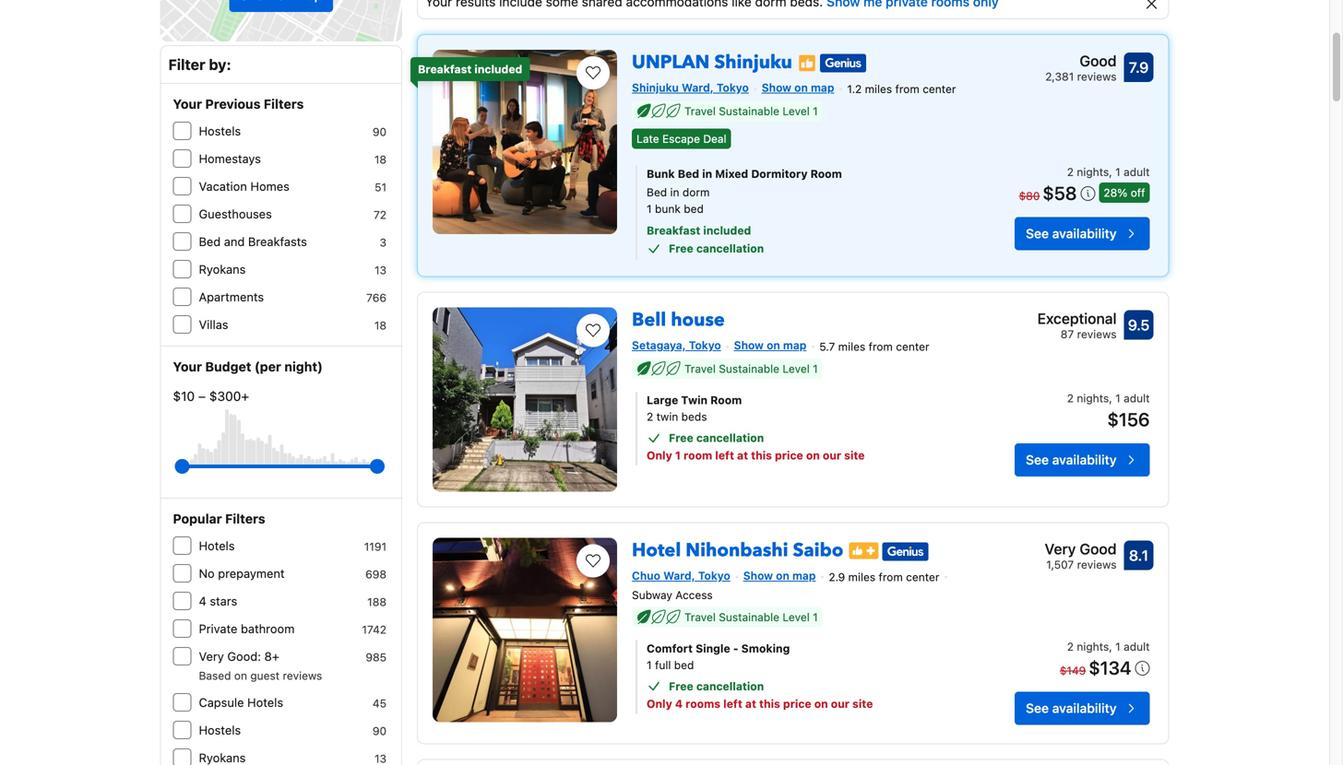 Task type: locate. For each thing, give the bounding box(es) containing it.
center right the 5.7 on the right top of the page
[[896, 340, 930, 353]]

1 horizontal spatial in
[[702, 168, 712, 181]]

, inside 2 nights , 1 adult $156
[[1109, 392, 1113, 405]]

unplan shinjuku image
[[433, 50, 617, 234]]

2 your from the top
[[173, 359, 202, 375]]

2 vertical spatial cancellation
[[696, 680, 764, 693]]

hotels
[[199, 539, 235, 553], [247, 696, 283, 710]]

left for exceptional
[[715, 449, 734, 462]]

level down this property is part of our preferred partner program. it's committed to providing excellent service and good value. it'll pay us a higher commission if you make a booking. image
[[783, 105, 810, 118]]

1 vertical spatial see
[[1026, 453, 1049, 468]]

2 vertical spatial center
[[906, 571, 940, 584]]

2 vertical spatial from
[[879, 571, 903, 584]]

see availability
[[1026, 226, 1117, 241], [1026, 453, 1117, 468], [1026, 701, 1117, 716]]

1 vertical spatial free
[[669, 432, 694, 445]]

2 vertical spatial see availability
[[1026, 701, 1117, 716]]

0 horizontal spatial breakfast
[[418, 63, 472, 76]]

reviews down exceptional
[[1077, 328, 1117, 341]]

genius discounts available at this property. image
[[820, 54, 866, 73], [820, 54, 866, 73], [882, 543, 929, 561], [882, 543, 929, 561]]

3 , from the top
[[1109, 641, 1113, 654]]

good left 8.1
[[1080, 541, 1117, 558]]

free cancellation up rooms
[[669, 680, 764, 693]]

2 free cancellation from the top
[[669, 432, 764, 445]]

site for exceptional
[[844, 449, 865, 462]]

1 vertical spatial nights
[[1077, 392, 1109, 405]]

18
[[374, 153, 387, 166], [374, 319, 387, 332]]

free down "2 twin beds"
[[669, 432, 694, 445]]

scored 9.5 element
[[1124, 311, 1154, 340]]

1 vertical spatial good
[[1080, 541, 1117, 558]]

0 vertical spatial center
[[923, 82, 956, 95]]

3 free from the top
[[669, 680, 694, 693]]

comfort single - smoking link
[[647, 641, 959, 657]]

group
[[182, 452, 377, 482]]

unplan
[[632, 50, 710, 75]]

2 , from the top
[[1109, 392, 1113, 405]]

good 2,381 reviews
[[1046, 52, 1117, 83]]

availability for $58
[[1053, 226, 1117, 241]]

2 free from the top
[[669, 432, 694, 445]]

1 vertical spatial bed
[[647, 186, 667, 199]]

large twin room link
[[647, 392, 959, 409]]

1
[[813, 105, 818, 118], [1116, 166, 1121, 179], [647, 203, 652, 216], [813, 363, 818, 376], [1116, 392, 1121, 405], [675, 449, 681, 462], [813, 611, 818, 624], [1116, 641, 1121, 654], [647, 659, 652, 672]]

1 vertical spatial our
[[831, 698, 850, 711]]

3 adult from the top
[[1124, 641, 1150, 654]]

0 vertical spatial 18
[[374, 153, 387, 166]]

bed down dorm
[[684, 203, 704, 216]]

2 only from the top
[[647, 698, 672, 711]]

1 vertical spatial level
[[783, 363, 810, 376]]

0 vertical spatial only
[[647, 449, 672, 462]]

from for exceptional
[[869, 340, 893, 353]]

ward, down unplan shinjuku
[[682, 81, 714, 94]]

0 vertical spatial see
[[1026, 226, 1049, 241]]

left
[[715, 449, 734, 462], [724, 698, 743, 711]]

2 see from the top
[[1026, 453, 1049, 468]]

see availability link down 2 nights , 1 adult $156
[[1015, 444, 1150, 477]]

0 vertical spatial adult
[[1124, 166, 1150, 179]]

single
[[696, 643, 730, 655]]

only 4 rooms left at this price on our site
[[647, 698, 873, 711]]

apartments
[[199, 290, 264, 304]]

0 vertical spatial hotels
[[199, 539, 235, 553]]

bed inside bed in dorm 1 bunk bed breakfast included
[[647, 186, 667, 199]]

shinjuku down 'unplan'
[[632, 81, 679, 94]]

2 adult from the top
[[1124, 392, 1150, 405]]

sustainable up 'large twin room' link on the bottom
[[719, 363, 780, 376]]

off
[[1131, 187, 1146, 199]]

saibo
[[793, 539, 844, 564]]

1 vertical spatial 18
[[374, 319, 387, 332]]

availability down $149
[[1053, 701, 1117, 716]]

reviews right 1,507 at the bottom of the page
[[1077, 559, 1117, 572]]

show on map down saibo
[[743, 570, 816, 583]]

bed left and
[[199, 235, 221, 249]]

scored 8.1 element
[[1124, 541, 1154, 571]]

in inside bed in dorm 1 bunk bed breakfast included
[[670, 186, 680, 199]]

1 inside bed in dorm 1 bunk bed breakfast included
[[647, 203, 652, 216]]

on
[[795, 81, 808, 94], [767, 339, 780, 352], [806, 449, 820, 462], [776, 570, 790, 583], [234, 670, 247, 683], [814, 698, 828, 711]]

1 vertical spatial cancellation
[[696, 432, 764, 445]]

good left scored 7.9 element
[[1080, 52, 1117, 70]]

0 vertical spatial nights
[[1077, 166, 1109, 179]]

based
[[199, 670, 231, 683]]

2 availability from the top
[[1053, 453, 1117, 468]]

full
[[655, 659, 671, 672]]

ryokans down capsule
[[199, 752, 246, 765]]

hostels up the homestays
[[199, 124, 241, 138]]

only down full
[[647, 698, 672, 711]]

see availability link for $134
[[1015, 692, 1150, 726]]

18 for villas
[[374, 319, 387, 332]]

house
[[671, 308, 725, 333]]

0 vertical spatial price
[[775, 449, 803, 462]]

this property is part of our preferred partner program. it's committed to providing excellent service and good value. it'll pay us a higher commission if you make a booking. image
[[798, 54, 817, 73]]

0 vertical spatial your
[[173, 96, 202, 112]]

2 2 nights , 1 adult from the top
[[1067, 641, 1150, 654]]

0 vertical spatial sustainable
[[719, 105, 780, 118]]

2 18 from the top
[[374, 319, 387, 332]]

at for exceptional
[[737, 449, 748, 462]]

center inside 2.9 miles from center subway access
[[906, 571, 940, 584]]

ward, for unplan
[[682, 81, 714, 94]]

center right 2.9
[[906, 571, 940, 584]]

1 , from the top
[[1109, 166, 1113, 179]]

this down smoking
[[759, 698, 780, 711]]

our down comfort single - smoking link
[[831, 698, 850, 711]]

from inside 2.9 miles from center subway access
[[879, 571, 903, 584]]

1 horizontal spatial included
[[703, 224, 751, 237]]

1 vertical spatial see availability link
[[1015, 444, 1150, 477]]

1 vertical spatial travel sustainable level 1
[[685, 363, 818, 376]]

2 vertical spatial adult
[[1124, 641, 1150, 654]]

cancellation for very
[[696, 680, 764, 693]]

1 left full
[[647, 659, 652, 672]]

2.9
[[829, 571, 845, 584]]

map for nihonbashi
[[793, 570, 816, 583]]

0 vertical spatial cancellation
[[696, 242, 764, 255]]

0 vertical spatial see availability
[[1026, 226, 1117, 241]]

level up comfort single - smoking link
[[783, 611, 810, 624]]

bed up dorm
[[678, 168, 700, 181]]

2 horizontal spatial bed
[[678, 168, 700, 181]]

access
[[676, 589, 713, 602]]

2 nights , 1 adult for $134
[[1067, 641, 1150, 654]]

ward, up access
[[663, 570, 695, 583]]

2 vertical spatial free
[[669, 680, 694, 693]]

tokyo down unplan shinjuku
[[717, 81, 749, 94]]

exceptional element
[[1038, 308, 1117, 330]]

bed for breakfasts
[[199, 235, 221, 249]]

hostels down capsule
[[199, 724, 241, 738]]

3 nights from the top
[[1077, 641, 1109, 654]]

0 vertical spatial good
[[1080, 52, 1117, 70]]

on down hotel nihonbashi saibo
[[776, 570, 790, 583]]

0 vertical spatial ryokans
[[199, 263, 246, 276]]

from right 2.9
[[879, 571, 903, 584]]

popular
[[173, 512, 222, 527]]

1 horizontal spatial room
[[811, 168, 842, 181]]

0 vertical spatial miles
[[865, 82, 892, 95]]

hotel nihonbashi saibo
[[632, 539, 844, 564]]

1 90 from the top
[[373, 125, 387, 138]]

4 left stars on the bottom of page
[[199, 595, 206, 609]]

1 see from the top
[[1026, 226, 1049, 241]]

18 down the 766
[[374, 319, 387, 332]]

from for good
[[896, 82, 920, 95]]

unplan shinjuku
[[632, 50, 793, 75]]

left right room
[[715, 449, 734, 462]]

in
[[702, 168, 712, 181], [670, 186, 680, 199]]

see availability for $58
[[1026, 226, 1117, 241]]

by:
[[209, 56, 231, 73]]

2 cancellation from the top
[[696, 432, 764, 445]]

bathroom
[[241, 622, 295, 636]]

map down this property is part of our preferred partner program. it's committed to providing excellent service and good value. it'll pay us a higher commission if you make a booking. image
[[811, 81, 835, 94]]

room right dormitory
[[811, 168, 842, 181]]

2 ryokans from the top
[[199, 752, 246, 765]]

free down bed in dorm 1 bunk bed breakfast included
[[669, 242, 694, 255]]

2 vertical spatial show
[[743, 570, 773, 583]]

room
[[811, 168, 842, 181], [711, 394, 742, 407]]

0 vertical spatial level
[[783, 105, 810, 118]]

0 vertical spatial map
[[811, 81, 835, 94]]

1 see availability from the top
[[1026, 226, 1117, 241]]

adult for $134
[[1124, 641, 1150, 654]]

2 vertical spatial availability
[[1053, 701, 1117, 716]]

1 vertical spatial ryokans
[[199, 752, 246, 765]]

3 travel from the top
[[685, 611, 716, 624]]

2 vertical spatial travel sustainable level 1
[[685, 611, 818, 624]]

2 vertical spatial level
[[783, 611, 810, 624]]

0 vertical spatial free
[[669, 242, 694, 255]]

based on guest reviews
[[199, 670, 322, 683]]

3 sustainable from the top
[[719, 611, 780, 624]]

cancellation for exceptional
[[696, 432, 764, 445]]

ryokans up apartments
[[199, 263, 246, 276]]

nights up 28%
[[1077, 166, 1109, 179]]

1 18 from the top
[[374, 153, 387, 166]]

$134
[[1089, 657, 1132, 679]]

0 vertical spatial at
[[737, 449, 748, 462]]

0 horizontal spatial shinjuku
[[632, 81, 679, 94]]

large twin room
[[647, 394, 742, 407]]

3 free cancellation from the top
[[669, 680, 764, 693]]

at
[[737, 449, 748, 462], [745, 698, 757, 711]]

3 see availability link from the top
[[1015, 692, 1150, 726]]

this right room
[[751, 449, 772, 462]]

0 vertical spatial travel
[[685, 105, 716, 118]]

travel down the shinjuku ward, tokyo on the top of page
[[685, 105, 716, 118]]

1 your from the top
[[173, 96, 202, 112]]

sustainable up -
[[719, 611, 780, 624]]

2 level from the top
[[783, 363, 810, 376]]

1 travel from the top
[[685, 105, 716, 118]]

2 90 from the top
[[373, 725, 387, 738]]

2 inside 2 nights , 1 adult $156
[[1067, 392, 1074, 405]]

adult up off at top right
[[1124, 166, 1150, 179]]

see availability link
[[1015, 217, 1150, 251], [1015, 444, 1150, 477], [1015, 692, 1150, 726]]

1 2 nights , 1 adult from the top
[[1067, 166, 1150, 179]]

left right rooms
[[724, 698, 743, 711]]

map down saibo
[[793, 570, 816, 583]]

availability for $134
[[1053, 701, 1117, 716]]

see for $58
[[1026, 226, 1049, 241]]

2 hostels from the top
[[199, 724, 241, 738]]

show for shinjuku
[[762, 81, 792, 94]]

0 vertical spatial included
[[475, 63, 523, 76]]

1 vertical spatial free cancellation
[[669, 432, 764, 445]]

adult up $156
[[1124, 392, 1150, 405]]

1 vertical spatial 2 nights , 1 adult
[[1067, 641, 1150, 654]]

1 vertical spatial breakfast
[[647, 224, 701, 237]]

1 vertical spatial hotels
[[247, 696, 283, 710]]

3 travel sustainable level 1 from the top
[[685, 611, 818, 624]]

filters right the popular
[[225, 512, 265, 527]]

1 vertical spatial in
[[670, 186, 680, 199]]

0 vertical spatial site
[[844, 449, 865, 462]]

18 for homestays
[[374, 153, 387, 166]]

only
[[647, 449, 672, 462], [647, 698, 672, 711]]

shinjuku inside unplan shinjuku link
[[714, 50, 793, 75]]

18 up 51
[[374, 153, 387, 166]]

3 see availability from the top
[[1026, 701, 1117, 716]]

show on map for nihonbashi
[[743, 570, 816, 583]]

1 free from the top
[[669, 242, 694, 255]]

0 vertical spatial bed
[[678, 168, 700, 181]]

2 vertical spatial see
[[1026, 701, 1049, 716]]

breakfast
[[418, 63, 472, 76], [647, 224, 701, 237]]

188
[[367, 596, 387, 609]]

1 sustainable from the top
[[719, 105, 780, 118]]

bed down bunk
[[647, 186, 667, 199]]

1 horizontal spatial breakfast
[[647, 224, 701, 237]]

free cancellation up room
[[669, 432, 764, 445]]

0 horizontal spatial hotels
[[199, 539, 235, 553]]

0 vertical spatial 2 nights , 1 adult
[[1067, 166, 1150, 179]]

bell house
[[632, 308, 725, 333]]

show on map left the 5.7 on the right top of the page
[[734, 339, 807, 352]]

$80
[[1019, 190, 1040, 203]]

2 vertical spatial map
[[793, 570, 816, 583]]

1 level from the top
[[783, 105, 810, 118]]

3 cancellation from the top
[[696, 680, 764, 693]]

cancellation
[[696, 242, 764, 255], [696, 432, 764, 445], [696, 680, 764, 693]]

dorm
[[683, 186, 710, 199]]

1 vertical spatial only
[[647, 698, 672, 711]]

1 vertical spatial included
[[703, 224, 751, 237]]

2 down 87
[[1067, 392, 1074, 405]]

good inside good 2,381 reviews
[[1080, 52, 1117, 70]]

our down 'large twin room' link on the bottom
[[823, 449, 842, 462]]

, up the $134
[[1109, 641, 1113, 654]]

twin
[[657, 411, 678, 424]]

our
[[823, 449, 842, 462], [831, 698, 850, 711]]

very
[[1045, 541, 1076, 558], [199, 650, 224, 664]]

miles inside 2.9 miles from center subway access
[[848, 571, 876, 584]]

sustainable for nihonbashi
[[719, 611, 780, 624]]

0 horizontal spatial bed
[[199, 235, 221, 249]]

1 vertical spatial ward,
[[663, 570, 695, 583]]

1 left the bunk
[[647, 203, 652, 216]]

free down 1 full bed
[[669, 680, 694, 693]]

this for very good
[[759, 698, 780, 711]]

0 vertical spatial room
[[811, 168, 842, 181]]

late escape deal
[[637, 133, 727, 145]]

0 horizontal spatial included
[[475, 63, 523, 76]]

1 vertical spatial sustainable
[[719, 363, 780, 376]]

0 vertical spatial from
[[896, 82, 920, 95]]

1 free cancellation from the top
[[669, 242, 764, 255]]

2 vertical spatial travel
[[685, 611, 716, 624]]

from right 1.2
[[896, 82, 920, 95]]

very up 1,507 at the bottom of the page
[[1045, 541, 1076, 558]]

shinjuku ward, tokyo
[[632, 81, 749, 94]]

1 vertical spatial from
[[869, 340, 893, 353]]

2 vertical spatial show on map
[[743, 570, 816, 583]]

2 nights from the top
[[1077, 392, 1109, 405]]

travel sustainable level 1 up 'large twin room' link on the bottom
[[685, 363, 818, 376]]

0 vertical spatial tokyo
[[717, 81, 749, 94]]

from
[[896, 82, 920, 95], [869, 340, 893, 353], [879, 571, 903, 584]]

2
[[1067, 166, 1074, 179], [1067, 392, 1074, 405], [647, 411, 654, 424], [1067, 641, 1074, 654]]

show on map for shinjuku
[[762, 81, 835, 94]]

cancellation down bed in dorm 1 bunk bed breakfast included
[[696, 242, 764, 255]]

0 vertical spatial 4
[[199, 595, 206, 609]]

hotels down popular filters
[[199, 539, 235, 553]]

1 horizontal spatial bed
[[647, 186, 667, 199]]

2 travel from the top
[[685, 363, 716, 376]]

2 vertical spatial tokyo
[[698, 570, 731, 583]]

1 availability from the top
[[1053, 226, 1117, 241]]

bunk
[[655, 203, 681, 216]]

0 vertical spatial this
[[751, 449, 772, 462]]

2 good from the top
[[1080, 541, 1117, 558]]

1 up $156
[[1116, 392, 1121, 405]]

2 vertical spatial ,
[[1109, 641, 1113, 654]]

$149
[[1060, 665, 1086, 678]]

ward, for hotel
[[663, 570, 695, 583]]

see availability link down $58
[[1015, 217, 1150, 251]]

included
[[475, 63, 523, 76], [703, 224, 751, 237]]

1 vertical spatial adult
[[1124, 392, 1150, 405]]

center right 1.2
[[923, 82, 956, 95]]

1 only from the top
[[647, 449, 672, 462]]

2 vertical spatial see availability link
[[1015, 692, 1150, 726]]

51
[[375, 181, 387, 194]]

show down unplan shinjuku
[[762, 81, 792, 94]]

1 horizontal spatial shinjuku
[[714, 50, 793, 75]]

1 vertical spatial 90
[[373, 725, 387, 738]]

availability
[[1053, 226, 1117, 241], [1053, 453, 1117, 468], [1053, 701, 1117, 716]]

1 vertical spatial very
[[199, 650, 224, 664]]

free cancellation for exceptional
[[669, 432, 764, 445]]

show right setagaya, tokyo
[[734, 339, 764, 352]]

1.2
[[847, 82, 862, 95]]

free cancellation down bed in dorm 1 bunk bed breakfast included
[[669, 242, 764, 255]]

site down comfort single - smoking link
[[853, 698, 873, 711]]

shinjuku left this property is part of our preferred partner program. it's committed to providing excellent service and good value. it'll pay us a higher commission if you make a booking. icon
[[714, 50, 793, 75]]

level for nihonbashi
[[783, 611, 810, 624]]

0 vertical spatial shinjuku
[[714, 50, 793, 75]]

see availability link down $149
[[1015, 692, 1150, 726]]

travel for nihonbashi
[[685, 611, 716, 624]]

sustainable up deal
[[719, 105, 780, 118]]

very for good:
[[199, 650, 224, 664]]

show on map
[[762, 81, 835, 94], [734, 339, 807, 352], [743, 570, 816, 583]]

night)
[[284, 359, 323, 375]]

0 vertical spatial travel sustainable level 1
[[685, 105, 818, 118]]

1 nights from the top
[[1077, 166, 1109, 179]]

1 vertical spatial hostels
[[199, 724, 241, 738]]

1 good from the top
[[1080, 52, 1117, 70]]

free for very good
[[669, 680, 694, 693]]

at right rooms
[[745, 698, 757, 711]]

0 vertical spatial see availability link
[[1015, 217, 1150, 251]]

price
[[775, 449, 803, 462], [783, 698, 812, 711]]

reviews inside exceptional 87 reviews
[[1077, 328, 1117, 341]]

,
[[1109, 166, 1113, 179], [1109, 392, 1113, 405], [1109, 641, 1113, 654]]

2 vertical spatial bed
[[199, 235, 221, 249]]

bed right full
[[674, 659, 694, 672]]

3 availability from the top
[[1053, 701, 1117, 716]]

price for very good
[[783, 698, 812, 711]]

breakfasts
[[248, 235, 307, 249]]

2 nights , 1 adult up the $134
[[1067, 641, 1150, 654]]

3 see from the top
[[1026, 701, 1049, 716]]

1 vertical spatial travel
[[685, 363, 716, 376]]

1 vertical spatial this
[[759, 698, 780, 711]]

2,381
[[1046, 70, 1074, 83]]

show down hotel nihonbashi saibo
[[743, 570, 773, 583]]

level up 'large twin room' link on the bottom
[[783, 363, 810, 376]]

0 vertical spatial in
[[702, 168, 712, 181]]

1 inside 2 nights , 1 adult $156
[[1116, 392, 1121, 405]]

1 see availability link from the top
[[1015, 217, 1150, 251]]

bed inside bed in dorm 1 bunk bed breakfast included
[[684, 203, 704, 216]]

, for $58
[[1109, 166, 1113, 179]]

$156
[[1108, 409, 1150, 430]]

miles right 2.9
[[848, 571, 876, 584]]

shinjuku
[[714, 50, 793, 75], [632, 81, 679, 94]]

90 down 45
[[373, 725, 387, 738]]

2 up $149
[[1067, 641, 1074, 654]]

travel up 'twin'
[[685, 363, 716, 376]]

setagaya, tokyo
[[632, 339, 721, 352]]

cancellation up the only 1 room left at this price on our site
[[696, 432, 764, 445]]

hotel nihonbashi saibo image
[[433, 539, 617, 723]]

$10 – $300+
[[173, 389, 249, 404]]

90 up 51
[[373, 125, 387, 138]]

bed
[[684, 203, 704, 216], [674, 659, 694, 672]]

87
[[1061, 328, 1074, 341]]

tokyo up access
[[698, 570, 731, 583]]

2 vertical spatial nights
[[1077, 641, 1109, 654]]

1 hostels from the top
[[199, 124, 241, 138]]

map for shinjuku
[[811, 81, 835, 94]]

setagaya,
[[632, 339, 686, 352]]

2 vertical spatial free cancellation
[[669, 680, 764, 693]]

availability down 2 nights , 1 adult $156
[[1053, 453, 1117, 468]]

very inside very good 1,507 reviews
[[1045, 541, 1076, 558]]

see availability down $149
[[1026, 701, 1117, 716]]

left for very good
[[724, 698, 743, 711]]

bell house link
[[632, 300, 725, 333]]

filters right the previous
[[264, 96, 304, 112]]

8+
[[264, 650, 279, 664]]

show on map down this property is part of our preferred partner program. it's committed to providing excellent service and good value. it'll pay us a higher commission if you make a booking. image
[[762, 81, 835, 94]]

bunk bed in mixed dormitory room
[[647, 168, 842, 181]]

1 adult from the top
[[1124, 166, 1150, 179]]

3 level from the top
[[783, 611, 810, 624]]

from right the 5.7 on the right top of the page
[[869, 340, 893, 353]]

center
[[923, 82, 956, 95], [896, 340, 930, 353], [906, 571, 940, 584]]

reviews right the 2,381
[[1077, 70, 1117, 83]]

0 horizontal spatial in
[[670, 186, 680, 199]]

0 horizontal spatial room
[[711, 394, 742, 407]]

price down comfort single - smoking link
[[783, 698, 812, 711]]

1 vertical spatial shinjuku
[[632, 81, 679, 94]]

1 travel sustainable level 1 from the top
[[685, 105, 818, 118]]



Task type: vqa. For each thing, say whether or not it's contained in the screenshot.
1st Starting from right
no



Task type: describe. For each thing, give the bounding box(es) containing it.
travel sustainable level 1 for nihonbashi
[[685, 611, 818, 624]]

13
[[375, 264, 387, 277]]

at for very
[[745, 698, 757, 711]]

sustainable for shinjuku
[[719, 105, 780, 118]]

free for exceptional
[[669, 432, 694, 445]]

our for very
[[831, 698, 850, 711]]

1,507
[[1047, 559, 1074, 572]]

vacation
[[199, 179, 247, 193]]

reviews inside good 2,381 reviews
[[1077, 70, 1117, 83]]

698
[[365, 568, 387, 581]]

chuo
[[632, 570, 661, 583]]

bed for dorm
[[647, 186, 667, 199]]

travel sustainable level 1 for shinjuku
[[685, 105, 818, 118]]

2 nights , 1 adult for $58
[[1067, 166, 1150, 179]]

exceptional 87 reviews
[[1038, 310, 1117, 341]]

nights inside 2 nights , 1 adult $156
[[1077, 392, 1109, 405]]

late
[[637, 133, 659, 145]]

-
[[733, 643, 739, 655]]

and
[[224, 235, 245, 249]]

1 horizontal spatial 4
[[675, 698, 683, 711]]

5.7
[[820, 340, 835, 353]]

hotel nihonbashi saibo link
[[632, 531, 844, 564]]

show for nihonbashi
[[743, 570, 773, 583]]

your budget (per night)
[[173, 359, 323, 375]]

center for exceptional
[[896, 340, 930, 353]]

2 travel sustainable level 1 from the top
[[685, 363, 818, 376]]

1 up comfort single - smoking link
[[813, 611, 818, 624]]

good:
[[227, 650, 261, 664]]

this for exceptional
[[751, 449, 772, 462]]

2.9 miles from center subway access
[[632, 571, 940, 602]]

on down this property is part of our preferred partner program. it's committed to providing excellent service and good value. it'll pay us a higher commission if you make a booking. image
[[795, 81, 808, 94]]

popular filters
[[173, 512, 265, 527]]

(per
[[255, 359, 281, 375]]

reviews right guest at the left of page
[[283, 670, 322, 683]]

your for your budget (per night)
[[173, 359, 202, 375]]

good inside very good 1,507 reviews
[[1080, 541, 1117, 558]]

$10
[[173, 389, 195, 404]]

private bathroom
[[199, 622, 295, 636]]

bed in dorm 1 bunk bed breakfast included
[[647, 186, 751, 237]]

site for very
[[853, 698, 873, 711]]

very for good
[[1045, 541, 1076, 558]]

nights for $58
[[1077, 166, 1109, 179]]

1 full bed
[[647, 659, 694, 672]]

smoking
[[742, 643, 790, 655]]

previous
[[205, 96, 261, 112]]

deal
[[703, 133, 727, 145]]

filter by:
[[168, 56, 231, 73]]

1 vertical spatial tokyo
[[689, 339, 721, 352]]

reviews inside very good 1,507 reviews
[[1077, 559, 1117, 572]]

level for shinjuku
[[783, 105, 810, 118]]

capsule
[[199, 696, 244, 710]]

2 sustainable from the top
[[719, 363, 780, 376]]

your for your previous filters
[[173, 96, 202, 112]]

no prepayment
[[199, 567, 285, 581]]

exceptional
[[1038, 310, 1117, 328]]

1 vertical spatial room
[[711, 394, 742, 407]]

included inside bed in dorm 1 bunk bed breakfast included
[[703, 224, 751, 237]]

9.5
[[1128, 317, 1150, 334]]

adult inside 2 nights , 1 adult $156
[[1124, 392, 1150, 405]]

2 see availability from the top
[[1026, 453, 1117, 468]]

1 horizontal spatial hotels
[[247, 696, 283, 710]]

guesthouses
[[199, 207, 272, 221]]

room
[[684, 449, 713, 462]]

dormitory
[[751, 168, 808, 181]]

our for exceptional
[[823, 449, 842, 462]]

see availability for $134
[[1026, 701, 1117, 716]]

1 cancellation from the top
[[696, 242, 764, 255]]

45
[[373, 698, 387, 710]]

0 vertical spatial filters
[[264, 96, 304, 112]]

center for good
[[923, 82, 956, 95]]

travel for shinjuku
[[685, 105, 716, 118]]

bunk bed in mixed dormitory room link
[[647, 166, 959, 182]]

this property is part of our preferred plus program. it's committed to providing outstanding service and excellent value. it'll pay us a higher commission if you make a booking. image
[[849, 543, 879, 559]]

2 nights , 1 adult $156
[[1067, 392, 1150, 430]]

homestays
[[199, 152, 261, 166]]

adult for $58
[[1124, 166, 1150, 179]]

$58
[[1043, 182, 1077, 204]]

1 down this property is part of our preferred partner program. it's committed to providing excellent service and good value. it'll pay us a higher commission if you make a booking. icon
[[813, 105, 818, 118]]

guest
[[250, 670, 280, 683]]

private
[[199, 622, 238, 636]]

tokyo for shinjuku
[[717, 81, 749, 94]]

1 vertical spatial show on map
[[734, 339, 807, 352]]

chuo ward, tokyo
[[632, 570, 731, 583]]

very good element
[[1045, 539, 1117, 561]]

1 up the $134
[[1116, 641, 1121, 654]]

1 left room
[[675, 449, 681, 462]]

2 twin beds
[[647, 411, 707, 424]]

good element
[[1046, 50, 1117, 72]]

3
[[380, 236, 387, 249]]

2 up $58
[[1067, 166, 1074, 179]]

1 up 'large twin room' link on the bottom
[[813, 363, 818, 376]]

only 1 room left at this price on our site
[[647, 449, 865, 462]]

tokyo for nihonbashi
[[698, 570, 731, 583]]

2 see availability link from the top
[[1015, 444, 1150, 477]]

1191
[[364, 541, 387, 554]]

miles for exceptional
[[838, 340, 866, 353]]

hotel
[[632, 539, 681, 564]]

on left the 5.7 on the right top of the page
[[767, 339, 780, 352]]

only for very good
[[647, 698, 672, 711]]

985
[[366, 651, 387, 664]]

1 vertical spatial filters
[[225, 512, 265, 527]]

nights for $134
[[1077, 641, 1109, 654]]

twin
[[681, 394, 708, 407]]

nihonbashi
[[686, 539, 788, 564]]

scored 7.9 element
[[1124, 53, 1154, 82]]

escape
[[662, 133, 700, 145]]

5.7 miles from center
[[820, 340, 930, 353]]

bell house image
[[433, 308, 617, 492]]

on down 'large twin room' link on the bottom
[[806, 449, 820, 462]]

very good 1,507 reviews
[[1045, 541, 1117, 572]]

free cancellation for very
[[669, 680, 764, 693]]

see availability link for $58
[[1015, 217, 1150, 251]]

large
[[647, 394, 678, 407]]

bed inside bunk bed in mixed dormitory room link
[[678, 168, 700, 181]]

price for exceptional
[[775, 449, 803, 462]]

comfort
[[647, 643, 693, 655]]

28%
[[1104, 187, 1128, 199]]

miles for good
[[865, 82, 892, 95]]

this property is part of our preferred plus program. it's committed to providing outstanding service and excellent value. it'll pay us a higher commission if you make a booking. image
[[849, 543, 879, 559]]

breakfast inside bed in dorm 1 bunk bed breakfast included
[[647, 224, 701, 237]]

0 vertical spatial breakfast
[[418, 63, 472, 76]]

766
[[366, 292, 387, 304]]

budget
[[205, 359, 251, 375]]

1.2 miles from center
[[847, 82, 956, 95]]

this property is part of our preferred partner program. it's committed to providing excellent service and good value. it'll pay us a higher commission if you make a booking. image
[[798, 54, 817, 73]]

, for $134
[[1109, 641, 1113, 654]]

prepayment
[[218, 567, 285, 581]]

your previous filters
[[173, 96, 304, 112]]

only for exceptional
[[647, 449, 672, 462]]

on down comfort single - smoking link
[[814, 698, 828, 711]]

1 up 28%
[[1116, 166, 1121, 179]]

very good: 8+
[[199, 650, 279, 664]]

1742
[[362, 624, 387, 637]]

comfort single - smoking
[[647, 643, 790, 655]]

1 vertical spatial bed
[[674, 659, 694, 672]]

1 ryokans from the top
[[199, 263, 246, 276]]

mixed
[[715, 168, 749, 181]]

see for $134
[[1026, 701, 1049, 716]]

on down very good: 8+
[[234, 670, 247, 683]]

1 vertical spatial map
[[783, 339, 807, 352]]

subway
[[632, 589, 673, 602]]

–
[[198, 389, 206, 404]]

breakfast included
[[418, 63, 523, 76]]

2 left twin at bottom
[[647, 411, 654, 424]]

homes
[[250, 179, 290, 193]]

unplan shinjuku link
[[632, 42, 793, 75]]

beds
[[682, 411, 707, 424]]

bed and breakfasts
[[199, 235, 307, 249]]

28% off
[[1104, 187, 1146, 199]]

1 vertical spatial show
[[734, 339, 764, 352]]

0 horizontal spatial 4
[[199, 595, 206, 609]]

72
[[374, 209, 387, 221]]



